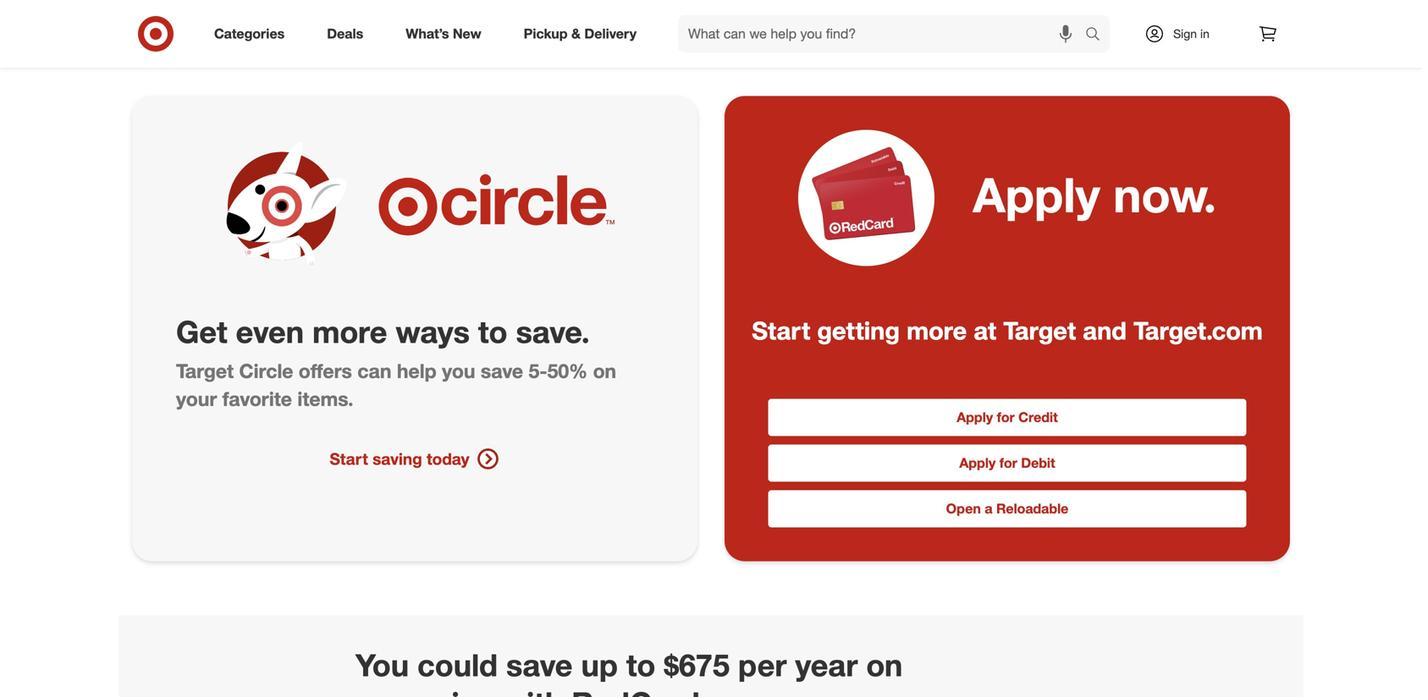 Task type: vqa. For each thing, say whether or not it's contained in the screenshot.
save within the Target Circle offers can help you save 5-50% on your favorite items.
yes



Task type: describe. For each thing, give the bounding box(es) containing it.
items.
[[297, 387, 353, 411]]

getting
[[817, 316, 900, 346]]

a
[[985, 501, 993, 517]]

target inside the target circle offers can help you save 5-50% on your favorite items.
[[176, 359, 234, 383]]

1 horizontal spatial target
[[1003, 316, 1076, 346]]

redcards image
[[811, 139, 921, 249]]

could
[[417, 647, 498, 684]]

circle
[[239, 359, 293, 383]]

start saving today link
[[149, 447, 681, 471]]

what's new
[[406, 25, 481, 42]]

offers
[[299, 359, 352, 383]]

apply for apply for debit
[[959, 455, 996, 472]]

redcard.
[[572, 685, 708, 698]]

even
[[236, 313, 304, 351]]

with
[[502, 685, 563, 698]]

new
[[453, 25, 481, 42]]

apply for apply for credit
[[957, 409, 993, 426]]

deals link
[[313, 15, 385, 52]]

on inside you could save up to $675 per year on groceries with redcard.
[[866, 647, 903, 684]]

apply for debit link
[[768, 445, 1247, 482]]

target circle offers can help you save 5-50% on your favorite items.
[[176, 359, 616, 411]]

saving
[[373, 449, 422, 469]]

favorite
[[222, 387, 292, 411]]

target.com
[[1134, 316, 1263, 346]]

start for start saving today
[[330, 449, 368, 469]]

per
[[738, 647, 787, 684]]

now.
[[1113, 166, 1217, 224]]

circle bullseye dog image
[[214, 138, 350, 274]]

save inside you could save up to $675 per year on groceries with redcard.
[[506, 647, 573, 684]]

you
[[356, 647, 409, 684]]

apply now.
[[973, 166, 1217, 224]]

ways
[[396, 313, 470, 351]]

categories link
[[200, 15, 306, 52]]

your
[[176, 387, 217, 411]]

50%
[[547, 359, 588, 383]]

can
[[357, 359, 392, 383]]

open a reloadable
[[946, 501, 1069, 517]]

more for ways
[[312, 313, 387, 351]]

get
[[176, 313, 227, 351]]

to for up
[[626, 647, 656, 684]]

you could save up to $675 per year on groceries with redcard.
[[356, 647, 903, 698]]

categories
[[214, 25, 285, 42]]

pickup & delivery
[[524, 25, 637, 42]]

deals
[[327, 25, 363, 42]]

sign in
[[1173, 26, 1210, 41]]

debit
[[1021, 455, 1055, 472]]

more for at
[[907, 316, 967, 346]]

What can we help you find? suggestions appear below search field
[[678, 15, 1090, 52]]

start saving today
[[330, 449, 469, 469]]

sign in link
[[1130, 15, 1236, 52]]

reloadable
[[996, 501, 1069, 517]]

circle logo image
[[379, 130, 616, 282]]

open a reloadable link
[[768, 491, 1247, 528]]

search
[[1078, 27, 1118, 44]]

groceries
[[356, 685, 493, 698]]



Task type: locate. For each thing, give the bounding box(es) containing it.
more left at
[[907, 316, 967, 346]]

to inside you could save up to $675 per year on groceries with redcard.
[[626, 647, 656, 684]]

apply
[[973, 166, 1100, 224], [957, 409, 993, 426], [959, 455, 996, 472]]

for
[[997, 409, 1015, 426], [1000, 455, 1017, 472]]

pickup
[[524, 25, 568, 42]]

for left "credit"
[[997, 409, 1015, 426]]

to for ways
[[478, 313, 507, 351]]

0 horizontal spatial more
[[312, 313, 387, 351]]

1 horizontal spatial to
[[626, 647, 656, 684]]

what's new link
[[391, 15, 503, 52]]

get even more ways to save.
[[176, 313, 590, 351]]

year
[[795, 647, 858, 684]]

1 vertical spatial apply
[[957, 409, 993, 426]]

$675
[[664, 647, 730, 684]]

1 horizontal spatial more
[[907, 316, 967, 346]]

on inside the target circle offers can help you save 5-50% on your favorite items.
[[593, 359, 616, 383]]

0 vertical spatial target
[[1003, 316, 1076, 346]]

to
[[478, 313, 507, 351], [626, 647, 656, 684]]

to left save.
[[478, 313, 507, 351]]

for for credit
[[997, 409, 1015, 426]]

target up your
[[176, 359, 234, 383]]

for left debit
[[1000, 455, 1017, 472]]

delivery
[[584, 25, 637, 42]]

save left 5-
[[481, 359, 523, 383]]

save.
[[516, 313, 590, 351]]

for for debit
[[1000, 455, 1017, 472]]

0 horizontal spatial target
[[176, 359, 234, 383]]

0 horizontal spatial on
[[593, 359, 616, 383]]

search button
[[1078, 15, 1118, 56]]

0 vertical spatial to
[[478, 313, 507, 351]]

5-
[[529, 359, 547, 383]]

1 vertical spatial to
[[626, 647, 656, 684]]

on right 50%
[[593, 359, 616, 383]]

0 horizontal spatial to
[[478, 313, 507, 351]]

apply for debit
[[959, 455, 1055, 472]]

start left saving
[[330, 449, 368, 469]]

apply for credit
[[957, 409, 1058, 426]]

save up with
[[506, 647, 573, 684]]

and
[[1083, 316, 1127, 346]]

up
[[581, 647, 618, 684]]

in
[[1200, 26, 1210, 41]]

pickup & delivery link
[[509, 15, 658, 52]]

save
[[481, 359, 523, 383], [506, 647, 573, 684]]

at
[[974, 316, 997, 346]]

target
[[1003, 316, 1076, 346], [176, 359, 234, 383]]

0 vertical spatial save
[[481, 359, 523, 383]]

0 vertical spatial start
[[752, 316, 810, 346]]

save inside the target circle offers can help you save 5-50% on your favorite items.
[[481, 359, 523, 383]]

apply for credit link
[[768, 399, 1247, 437]]

start getting more at target and target.com
[[752, 316, 1263, 346]]

0 vertical spatial for
[[997, 409, 1015, 426]]

0 vertical spatial apply
[[973, 166, 1100, 224]]

apply for apply now.
[[973, 166, 1100, 224]]

you
[[442, 359, 475, 383]]

2 vertical spatial apply
[[959, 455, 996, 472]]

1 horizontal spatial start
[[752, 316, 810, 346]]

&
[[571, 25, 581, 42]]

1 vertical spatial on
[[866, 647, 903, 684]]

today
[[427, 449, 469, 469]]

more up offers
[[312, 313, 387, 351]]

credit
[[1019, 409, 1058, 426]]

sign
[[1173, 26, 1197, 41]]

start
[[752, 316, 810, 346], [330, 449, 368, 469]]

on
[[593, 359, 616, 383], [866, 647, 903, 684]]

to up redcard.
[[626, 647, 656, 684]]

start left getting
[[752, 316, 810, 346]]

1 vertical spatial for
[[1000, 455, 1017, 472]]

1 horizontal spatial on
[[866, 647, 903, 684]]

on right 'year'
[[866, 647, 903, 684]]

1 vertical spatial start
[[330, 449, 368, 469]]

open
[[946, 501, 981, 517]]

more
[[312, 313, 387, 351], [907, 316, 967, 346]]

0 vertical spatial on
[[593, 359, 616, 383]]

help
[[397, 359, 437, 383]]

0 horizontal spatial start
[[330, 449, 368, 469]]

target right at
[[1003, 316, 1076, 346]]

what's
[[406, 25, 449, 42]]

1 vertical spatial save
[[506, 647, 573, 684]]

start for start getting more at target and target.com
[[752, 316, 810, 346]]

1 vertical spatial target
[[176, 359, 234, 383]]



